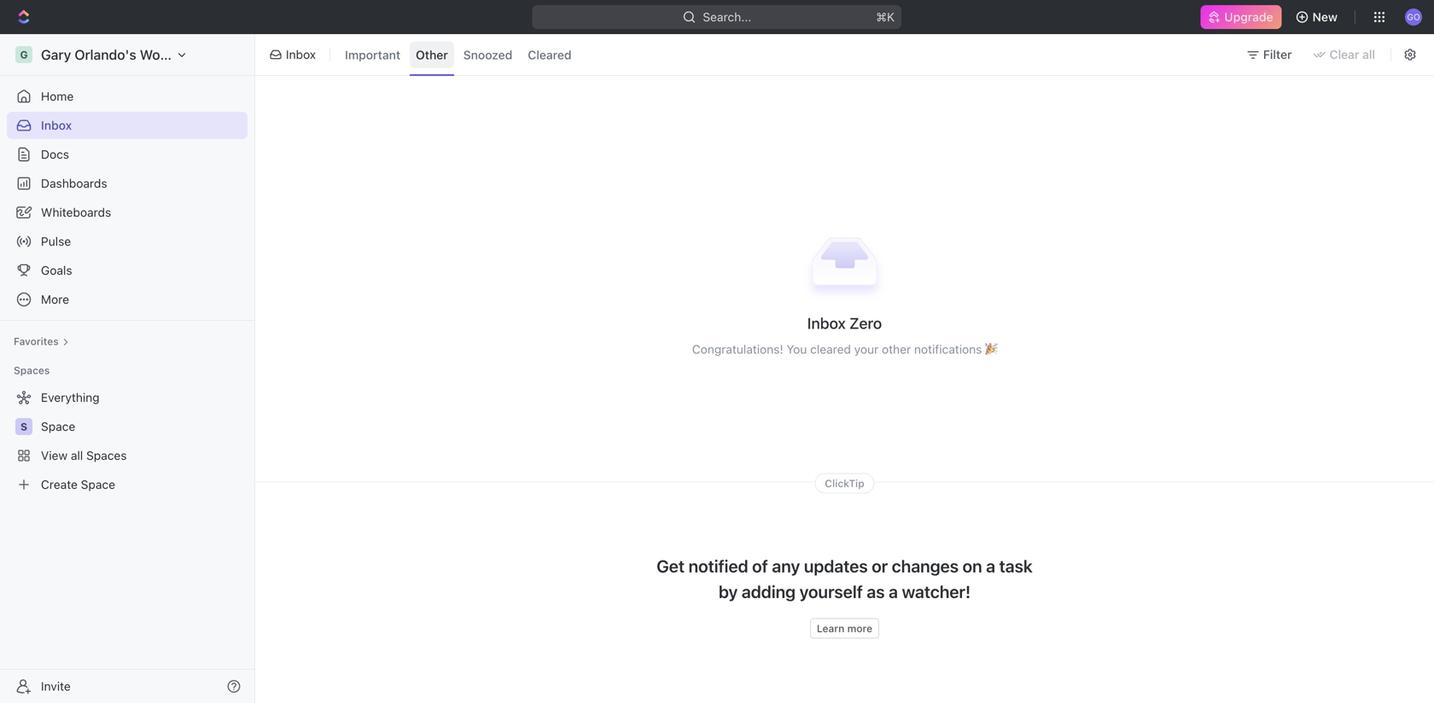 Task type: locate. For each thing, give the bounding box(es) containing it.
whiteboards
[[41, 205, 111, 219]]

space link
[[41, 413, 244, 441]]

cleared button
[[522, 41, 578, 68]]

everything link
[[7, 384, 244, 412]]

congratulations! you cleared your other notifications 🎉
[[692, 342, 998, 356]]

pulse link
[[7, 228, 248, 255]]

new button
[[1289, 3, 1349, 31]]

invite
[[41, 680, 71, 694]]

space up view
[[41, 420, 75, 434]]

filter button
[[1240, 41, 1303, 68]]

2 vertical spatial inbox
[[808, 314, 846, 333]]

0 vertical spatial inbox
[[286, 47, 316, 61]]

clear
[[1330, 47, 1360, 61]]

1 horizontal spatial all
[[1363, 47, 1376, 61]]

1 vertical spatial all
[[71, 449, 83, 463]]

clicktip
[[825, 478, 865, 490]]

0 horizontal spatial inbox
[[41, 118, 72, 132]]

space down view all spaces
[[81, 478, 115, 492]]

get notified of any updates or changes on a task by adding yourself as a watcher!
[[657, 556, 1033, 602]]

0 horizontal spatial all
[[71, 449, 83, 463]]

a right on
[[987, 556, 996, 576]]

inbox left the important
[[286, 47, 316, 61]]

0 vertical spatial a
[[987, 556, 996, 576]]

inbox up "cleared"
[[808, 314, 846, 333]]

goals
[[41, 263, 72, 278]]

all for view
[[71, 449, 83, 463]]

go
[[1408, 12, 1421, 22]]

0 vertical spatial space
[[41, 420, 75, 434]]

all inside sidebar navigation
[[71, 449, 83, 463]]

0 vertical spatial spaces
[[14, 365, 50, 377]]

everything
[[41, 391, 100, 405]]

home link
[[7, 83, 248, 110]]

inbox down home
[[41, 118, 72, 132]]

s
[[20, 421, 27, 433]]

space
[[41, 420, 75, 434], [81, 478, 115, 492]]

filter
[[1264, 47, 1293, 61]]

a
[[987, 556, 996, 576], [889, 582, 898, 602]]

goals link
[[7, 257, 248, 284]]

new
[[1313, 10, 1338, 24]]

spaces up create space link
[[86, 449, 127, 463]]

0 horizontal spatial a
[[889, 582, 898, 602]]

tree
[[7, 384, 248, 499]]

task
[[1000, 556, 1033, 576]]

gary orlando's workspace, , element
[[15, 46, 32, 63]]

upgrade
[[1225, 10, 1274, 24]]

updates
[[804, 556, 868, 576]]

inbox
[[286, 47, 316, 61], [41, 118, 72, 132], [808, 314, 846, 333]]

spaces down the favorites at the left of page
[[14, 365, 50, 377]]

1 horizontal spatial a
[[987, 556, 996, 576]]

gary
[[41, 47, 71, 63]]

1 horizontal spatial inbox
[[286, 47, 316, 61]]

all
[[1363, 47, 1376, 61], [71, 449, 83, 463]]

spaces
[[14, 365, 50, 377], [86, 449, 127, 463]]

important
[[345, 48, 401, 62]]

tab list
[[336, 31, 581, 79]]

more
[[848, 623, 873, 635]]

1 horizontal spatial space
[[81, 478, 115, 492]]

zero
[[850, 314, 882, 333]]

of
[[753, 556, 768, 576]]

clear all
[[1330, 47, 1376, 61]]

all right clear
[[1363, 47, 1376, 61]]

view all spaces link
[[7, 442, 244, 470]]

changes
[[892, 556, 959, 576]]

0 horizontal spatial space
[[41, 420, 75, 434]]

dashboards link
[[7, 170, 248, 197]]

on
[[963, 556, 983, 576]]

docs link
[[7, 141, 248, 168]]

inbox link
[[7, 112, 248, 139]]

all inside button
[[1363, 47, 1376, 61]]

1 vertical spatial space
[[81, 478, 115, 492]]

tree containing everything
[[7, 384, 248, 499]]

sidebar navigation
[[0, 34, 259, 704]]

1 vertical spatial spaces
[[86, 449, 127, 463]]

a right as
[[889, 582, 898, 602]]

other
[[882, 342, 911, 356]]

1 horizontal spatial spaces
[[86, 449, 127, 463]]

dashboards
[[41, 176, 107, 190]]

all right view
[[71, 449, 83, 463]]

0 vertical spatial all
[[1363, 47, 1376, 61]]

1 vertical spatial inbox
[[41, 118, 72, 132]]

any
[[772, 556, 800, 576]]

cleared
[[811, 342, 851, 356]]

g
[[20, 49, 28, 61]]

adding
[[742, 582, 796, 602]]



Task type: vqa. For each thing, say whether or not it's contained in the screenshot.
Browse Templates button
no



Task type: describe. For each thing, give the bounding box(es) containing it.
create space link
[[7, 471, 244, 499]]

other
[[416, 48, 448, 62]]

your
[[855, 342, 879, 356]]

notified
[[689, 556, 749, 576]]

favorites button
[[7, 331, 76, 352]]

space, , element
[[15, 418, 32, 436]]

or
[[872, 556, 888, 576]]

congratulations!
[[692, 342, 784, 356]]

orlando's
[[75, 47, 136, 63]]

get
[[657, 556, 685, 576]]

2 horizontal spatial inbox
[[808, 314, 846, 333]]

you
[[787, 342, 807, 356]]

snoozed
[[464, 48, 513, 62]]

docs
[[41, 147, 69, 161]]

inbox zero
[[808, 314, 882, 333]]

favorites
[[14, 336, 59, 348]]

yourself
[[800, 582, 863, 602]]

home
[[41, 89, 74, 103]]

upgrade link
[[1201, 5, 1282, 29]]

other button
[[410, 41, 454, 68]]

0 horizontal spatial spaces
[[14, 365, 50, 377]]

⌘k
[[877, 10, 895, 24]]

whiteboards link
[[7, 199, 248, 226]]

pulse
[[41, 234, 71, 249]]

view
[[41, 449, 68, 463]]

by
[[719, 582, 738, 602]]

learn
[[817, 623, 845, 635]]

create space
[[41, 478, 115, 492]]

snoozed button
[[458, 41, 519, 68]]

view all spaces
[[41, 449, 127, 463]]

more
[[41, 293, 69, 307]]

notifications
[[915, 342, 982, 356]]

as
[[867, 582, 885, 602]]

tree inside sidebar navigation
[[7, 384, 248, 499]]

cleared
[[528, 48, 572, 62]]

gary orlando's workspace
[[41, 47, 211, 63]]

search...
[[703, 10, 752, 24]]

all for clear
[[1363, 47, 1376, 61]]

tab list containing important
[[336, 31, 581, 79]]

important button
[[339, 41, 407, 68]]

create
[[41, 478, 78, 492]]

watcher!
[[902, 582, 971, 602]]

workspace
[[140, 47, 211, 63]]

🎉
[[986, 342, 998, 356]]

go button
[[1401, 3, 1428, 31]]

clear all button
[[1306, 41, 1386, 68]]

learn more
[[817, 623, 873, 635]]

inbox inside sidebar navigation
[[41, 118, 72, 132]]

more button
[[7, 286, 248, 313]]

learn more link
[[810, 619, 880, 639]]

1 vertical spatial a
[[889, 582, 898, 602]]



